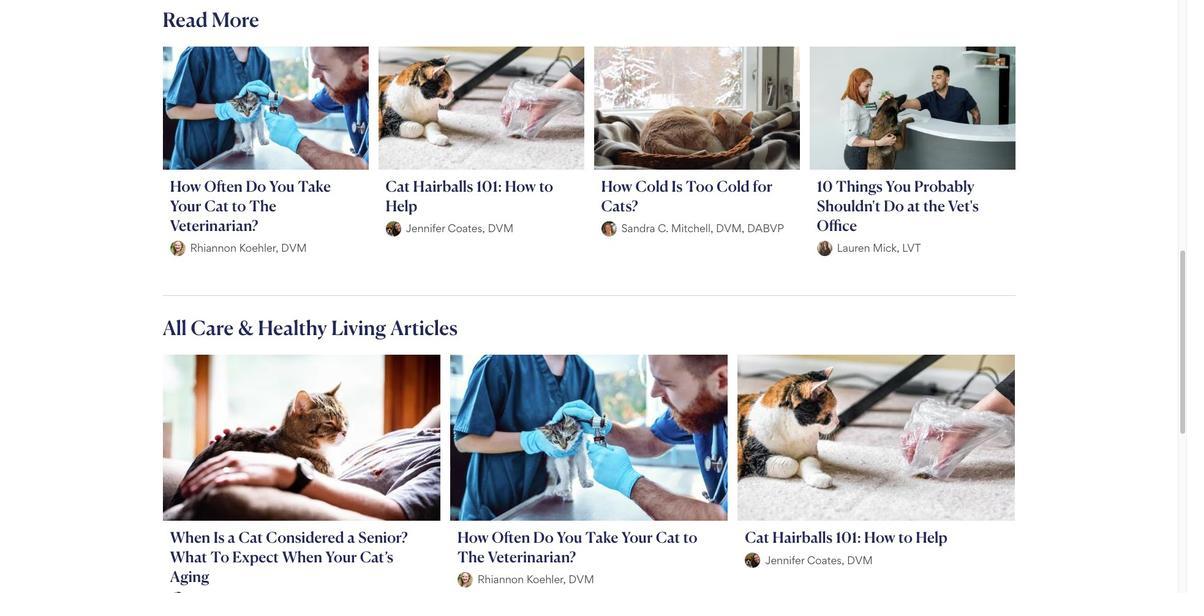 Task type: describe. For each thing, give the bounding box(es) containing it.
things
[[836, 177, 883, 195]]

0 vertical spatial veterinarian?
[[170, 216, 258, 235]]

aging
[[170, 567, 209, 586]]

cat inside cat hairballs 101: how to help
[[386, 177, 410, 195]]

0 vertical spatial do
[[246, 177, 266, 195]]

0 vertical spatial help
[[386, 197, 418, 215]]

0 horizontal spatial when
[[170, 528, 210, 547]]

1 vertical spatial veterinarian?
[[488, 548, 576, 566]]

1 horizontal spatial you
[[557, 528, 583, 547]]

to inside cat hairballs 101: how to help
[[539, 177, 554, 195]]

0 horizontal spatial jennifer
[[406, 222, 445, 235]]

dvm,
[[716, 222, 745, 235]]

2 cold from the left
[[717, 177, 750, 195]]

mitchell,
[[672, 222, 714, 235]]

at
[[908, 197, 921, 215]]

cat inside when is a cat considered a senior? what to expect when your cat's aging
[[239, 528, 263, 547]]

all
[[163, 315, 187, 340]]

1 vertical spatial hairballs
[[773, 528, 833, 547]]

what
[[170, 548, 207, 566]]

hairballs inside cat hairballs 101: how to help
[[413, 177, 473, 195]]

shouldn't
[[817, 197, 881, 215]]

take for by image to the right
[[586, 528, 619, 547]]

more
[[212, 7, 259, 32]]

0 horizontal spatial by image
[[170, 241, 185, 256]]

2 a from the left
[[347, 528, 355, 547]]

vet's
[[949, 197, 979, 215]]

articles
[[390, 315, 458, 340]]

living
[[331, 315, 386, 340]]

1 horizontal spatial by image
[[458, 572, 473, 588]]

care
[[191, 315, 234, 340]]

1 a from the left
[[228, 528, 236, 547]]

sandra c. mitchell, dvm, dabvp
[[622, 222, 784, 235]]

0 horizontal spatial 101:
[[477, 177, 502, 195]]

when is a cat considered a senior? what to expect when your cat's aging
[[170, 528, 408, 586]]

1 vertical spatial cat hairballs 101: how to help
[[745, 528, 948, 547]]

koehler, for left by image
[[239, 241, 279, 254]]

1 horizontal spatial do
[[533, 528, 554, 547]]

sandra
[[622, 222, 655, 235]]



Task type: locate. For each thing, give the bounding box(es) containing it.
koehler, for by image to the right
[[527, 573, 566, 586]]

lauren mick, lvt
[[837, 241, 921, 254]]

1 horizontal spatial when
[[282, 548, 323, 566]]

1 horizontal spatial veterinarian?
[[488, 548, 576, 566]]

the for by image to the right
[[458, 548, 485, 566]]

0 horizontal spatial koehler,
[[239, 241, 279, 254]]

the
[[924, 197, 945, 215]]

1 horizontal spatial jennifer
[[766, 554, 805, 567]]

take
[[298, 177, 331, 195], [586, 528, 619, 547]]

1 vertical spatial do
[[884, 197, 905, 215]]

1 horizontal spatial koehler,
[[527, 573, 566, 586]]

office
[[817, 216, 857, 235]]

dvm
[[488, 222, 514, 235], [281, 241, 307, 254], [848, 554, 873, 567], [569, 573, 595, 586]]

you
[[269, 177, 295, 195], [886, 177, 912, 195], [557, 528, 583, 547]]

2 horizontal spatial you
[[886, 177, 912, 195]]

0 horizontal spatial do
[[246, 177, 266, 195]]

1 horizontal spatial is
[[672, 177, 683, 195]]

dabvp
[[748, 222, 784, 235]]

veterinarian?
[[170, 216, 258, 235], [488, 548, 576, 566]]

0 vertical spatial take
[[298, 177, 331, 195]]

when down considered
[[282, 548, 323, 566]]

jennifer
[[406, 222, 445, 235], [766, 554, 805, 567]]

1 vertical spatial the
[[458, 548, 485, 566]]

0 horizontal spatial often
[[204, 177, 243, 195]]

0 horizontal spatial is
[[214, 528, 225, 547]]

expect
[[232, 548, 279, 566]]

0 vertical spatial jennifer
[[406, 222, 445, 235]]

101:
[[477, 177, 502, 195], [836, 528, 862, 547]]

koehler,
[[239, 241, 279, 254], [527, 573, 566, 586]]

considered
[[266, 528, 344, 547]]

1 horizontal spatial a
[[347, 528, 355, 547]]

1 vertical spatial rhiannon
[[478, 573, 524, 586]]

1 horizontal spatial often
[[492, 528, 530, 547]]

c.
[[658, 222, 669, 235]]

1 horizontal spatial hairballs
[[773, 528, 833, 547]]

do inside 10 things you probably shouldn't do at the vet's office
[[884, 197, 905, 215]]

when
[[170, 528, 210, 547], [282, 548, 323, 566]]

1 vertical spatial coates,
[[808, 554, 845, 567]]

too
[[686, 177, 714, 195]]

0 vertical spatial often
[[204, 177, 243, 195]]

0 vertical spatial hairballs
[[413, 177, 473, 195]]

0 vertical spatial when
[[170, 528, 210, 547]]

is inside when is a cat considered a senior? what to expect when your cat's aging
[[214, 528, 225, 547]]

0 horizontal spatial help
[[386, 197, 418, 215]]

1 horizontal spatial rhiannon koehler, dvm
[[478, 573, 595, 586]]

1 vertical spatial rhiannon koehler, dvm
[[478, 573, 595, 586]]

is left too
[[672, 177, 683, 195]]

0 vertical spatial 101:
[[477, 177, 502, 195]]

is inside how cold is too cold for cats?
[[672, 177, 683, 195]]

1 vertical spatial by image
[[458, 572, 473, 588]]

0 horizontal spatial coates,
[[448, 222, 485, 235]]

mick,
[[873, 241, 900, 254]]

0 horizontal spatial hairballs
[[413, 177, 473, 195]]

a left senior?
[[347, 528, 355, 547]]

cat hairballs 101: how to help
[[386, 177, 554, 215], [745, 528, 948, 547]]

1 horizontal spatial cold
[[717, 177, 750, 195]]

all care & healthy living articles
[[163, 315, 458, 340]]

probably
[[915, 177, 975, 195]]

2 horizontal spatial do
[[884, 197, 905, 215]]

0 horizontal spatial rhiannon koehler, dvm
[[190, 241, 307, 254]]

by image
[[170, 241, 185, 256], [458, 572, 473, 588]]

cat
[[386, 177, 410, 195], [205, 197, 229, 215], [239, 528, 263, 547], [656, 528, 681, 547], [745, 528, 770, 547]]

0 horizontal spatial the
[[249, 197, 276, 215]]

to
[[210, 548, 229, 566]]

how cold is too cold for cats?
[[601, 177, 773, 215]]

0 vertical spatial jennifer coates, dvm
[[406, 222, 514, 235]]

0 vertical spatial cat hairballs 101: how to help
[[386, 177, 554, 215]]

do
[[246, 177, 266, 195], [884, 197, 905, 215], [533, 528, 554, 547]]

1 horizontal spatial the
[[458, 548, 485, 566]]

jennifer coates, dvm
[[406, 222, 514, 235], [766, 554, 873, 567]]

&
[[238, 315, 254, 340]]

1 horizontal spatial help
[[916, 528, 948, 547]]

how inside cat hairballs 101: how to help
[[505, 177, 536, 195]]

your inside when is a cat considered a senior? what to expect when your cat's aging
[[326, 548, 357, 566]]

when up 'what'
[[170, 528, 210, 547]]

1 vertical spatial is
[[214, 528, 225, 547]]

0 vertical spatial rhiannon
[[190, 241, 237, 254]]

how inside how cold is too cold for cats?
[[601, 177, 633, 195]]

0 horizontal spatial cold
[[636, 177, 669, 195]]

senior?
[[358, 528, 408, 547]]

healthy
[[258, 315, 327, 340]]

the for left by image
[[249, 197, 276, 215]]

hairballs
[[413, 177, 473, 195], [773, 528, 833, 547]]

0 horizontal spatial you
[[269, 177, 295, 195]]

by image
[[386, 221, 401, 236], [601, 221, 617, 236], [817, 241, 833, 256], [745, 553, 761, 568]]

0 horizontal spatial take
[[298, 177, 331, 195]]

1 horizontal spatial how often do you take your cat to the veterinarian?
[[458, 528, 698, 566]]

1 horizontal spatial your
[[326, 548, 357, 566]]

how often do you take your cat to the veterinarian?
[[170, 177, 331, 235], [458, 528, 698, 566]]

lvt
[[903, 241, 921, 254]]

the
[[249, 197, 276, 215], [458, 548, 485, 566]]

10
[[817, 177, 833, 195]]

0 vertical spatial how often do you take your cat to the veterinarian?
[[170, 177, 331, 235]]

10 things you probably shouldn't do at the vet's office
[[817, 177, 979, 235]]

1 cold from the left
[[636, 177, 669, 195]]

cold left "for"
[[717, 177, 750, 195]]

0 vertical spatial rhiannon koehler, dvm
[[190, 241, 307, 254]]

is
[[672, 177, 683, 195], [214, 528, 225, 547]]

is up to
[[214, 528, 225, 547]]

1 horizontal spatial coates,
[[808, 554, 845, 567]]

read more
[[163, 7, 259, 32]]

1 horizontal spatial rhiannon
[[478, 573, 524, 586]]

0 vertical spatial the
[[249, 197, 276, 215]]

how
[[170, 177, 201, 195], [505, 177, 536, 195], [601, 177, 633, 195], [458, 528, 489, 547], [865, 528, 896, 547]]

1 vertical spatial help
[[916, 528, 948, 547]]

cold
[[636, 177, 669, 195], [717, 177, 750, 195]]

2 vertical spatial do
[[533, 528, 554, 547]]

help
[[386, 197, 418, 215], [916, 528, 948, 547]]

often
[[204, 177, 243, 195], [492, 528, 530, 547]]

read
[[163, 7, 208, 32]]

0 horizontal spatial veterinarian?
[[170, 216, 258, 235]]

1 horizontal spatial jennifer coates, dvm
[[766, 554, 873, 567]]

0 vertical spatial koehler,
[[239, 241, 279, 254]]

your
[[170, 197, 202, 215], [622, 528, 653, 547], [326, 548, 357, 566]]

for
[[753, 177, 773, 195]]

0 horizontal spatial how often do you take your cat to the veterinarian?
[[170, 177, 331, 235]]

0 vertical spatial your
[[170, 197, 202, 215]]

1 vertical spatial take
[[586, 528, 619, 547]]

1 horizontal spatial 101:
[[836, 528, 862, 547]]

a up to
[[228, 528, 236, 547]]

1 vertical spatial jennifer
[[766, 554, 805, 567]]

0 horizontal spatial cat hairballs 101: how to help
[[386, 177, 554, 215]]

0 vertical spatial coates,
[[448, 222, 485, 235]]

0 horizontal spatial a
[[228, 528, 236, 547]]

0 vertical spatial is
[[672, 177, 683, 195]]

1 vertical spatial often
[[492, 528, 530, 547]]

cat's
[[360, 548, 394, 566]]

you inside 10 things you probably shouldn't do at the vet's office
[[886, 177, 912, 195]]

cold up 'cats?'
[[636, 177, 669, 195]]

1 vertical spatial 101:
[[836, 528, 862, 547]]

0 horizontal spatial rhiannon
[[190, 241, 237, 254]]

1 vertical spatial jennifer coates, dvm
[[766, 554, 873, 567]]

1 horizontal spatial cat hairballs 101: how to help
[[745, 528, 948, 547]]

1 vertical spatial your
[[622, 528, 653, 547]]

2 horizontal spatial your
[[622, 528, 653, 547]]

1 vertical spatial how often do you take your cat to the veterinarian?
[[458, 528, 698, 566]]

when is a cat considered a senior? what to expect when your cat's aging link
[[158, 355, 445, 593]]

1 vertical spatial when
[[282, 548, 323, 566]]

cats?
[[601, 197, 638, 215]]

coates,
[[448, 222, 485, 235], [808, 554, 845, 567]]

rhiannon koehler, dvm
[[190, 241, 307, 254], [478, 573, 595, 586]]

rhiannon
[[190, 241, 237, 254], [478, 573, 524, 586]]

0 vertical spatial by image
[[170, 241, 185, 256]]

0 horizontal spatial your
[[170, 197, 202, 215]]

1 horizontal spatial take
[[586, 528, 619, 547]]

to
[[539, 177, 554, 195], [232, 197, 246, 215], [684, 528, 698, 547], [899, 528, 913, 547]]

lauren
[[837, 241, 871, 254]]

1 vertical spatial koehler,
[[527, 573, 566, 586]]

2 vertical spatial your
[[326, 548, 357, 566]]

take for left by image
[[298, 177, 331, 195]]

a
[[228, 528, 236, 547], [347, 528, 355, 547]]

0 horizontal spatial jennifer coates, dvm
[[406, 222, 514, 235]]



Task type: vqa. For each thing, say whether or not it's contained in the screenshot.
top 'How Often Do You Take Your Cat to The Veterinarian?'
yes



